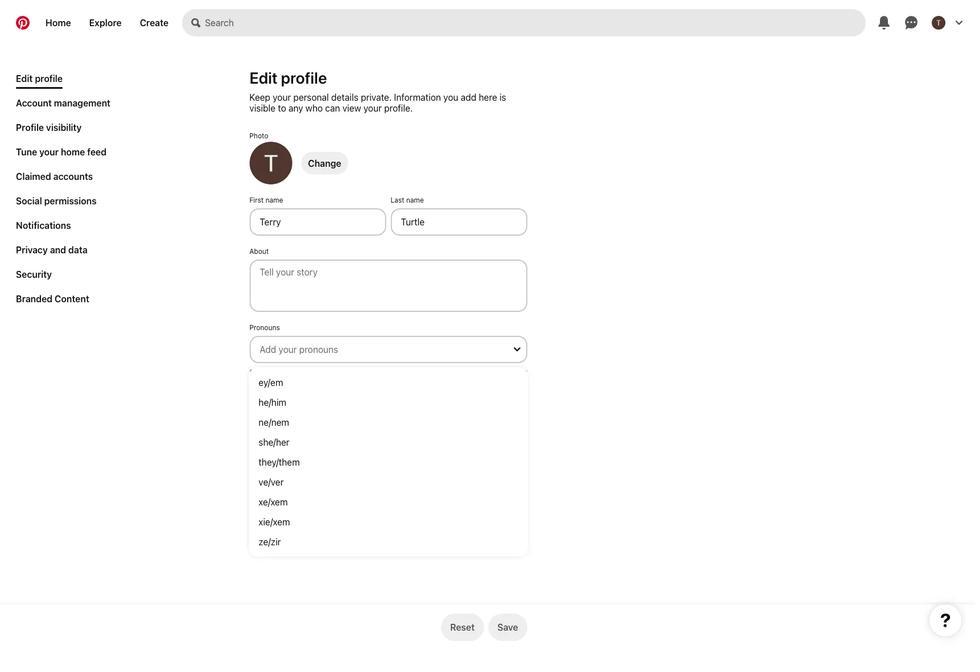 Task type: vqa. For each thing, say whether or not it's contained in the screenshot.
on
yes



Task type: locate. For each thing, give the bounding box(es) containing it.
profile.
[[384, 102, 413, 113]]

add
[[461, 92, 477, 102]]

edit for edit profile
[[16, 73, 33, 84]]

account management
[[16, 97, 110, 108]]

edit
[[301, 376, 313, 384]]

your right keep
[[273, 92, 291, 102]]

accounts
[[53, 171, 93, 182]]

is
[[500, 92, 506, 102]]

your right 'tune'
[[39, 146, 59, 157]]

details
[[331, 92, 359, 102]]

name
[[266, 196, 283, 204], [406, 196, 424, 204]]

pronouns
[[250, 323, 280, 331]]

0 vertical spatial any
[[289, 102, 303, 113]]

any left who
[[289, 102, 303, 113]]

to left you. on the bottom
[[250, 376, 256, 384]]

profile inside choose up to 2 sets of pronouns to appear on your profile so others know how to refer to you. you can edit or remove these any time.
[[415, 368, 436, 376]]

change
[[308, 158, 341, 169]]

any inside choose up to 2 sets of pronouns to appear on your profile so others know how to refer to you. you can edit or remove these any time.
[[369, 376, 380, 384]]

Pronouns text field
[[260, 342, 504, 358]]

to left 2
[[286, 368, 292, 376]]

remove
[[324, 376, 347, 384]]

profile
[[16, 122, 44, 133]]

your right on at the left bottom of the page
[[399, 368, 413, 376]]

your
[[273, 92, 291, 102], [364, 102, 382, 113], [39, 146, 59, 157], [399, 368, 413, 376]]

none field containing pronouns
[[245, 323, 532, 388]]

any
[[289, 102, 303, 113], [369, 376, 380, 384]]

profile for edit profile keep your personal details private. information you add here is visible to any who can view your profile.
[[281, 68, 327, 87]]

1 vertical spatial any
[[369, 376, 380, 384]]

xe/xem
[[259, 497, 288, 507]]

home
[[46, 17, 71, 28]]

edit for edit profile keep your personal details private. information you add here is visible to any who can view your profile.
[[250, 68, 278, 87]]

feed
[[87, 146, 106, 157]]

1 horizontal spatial name
[[406, 196, 424, 204]]

branded content
[[16, 293, 89, 304]]

visibility
[[46, 122, 82, 133]]

security link
[[11, 264, 56, 284]]

to right how
[[504, 368, 510, 376]]

can inside edit profile keep your personal details private. information you add here is visible to any who can view your profile.
[[325, 102, 340, 113]]

name right last
[[406, 196, 424, 204]]

claimed
[[16, 171, 51, 182]]

0 horizontal spatial edit
[[16, 73, 33, 84]]

edit up keep
[[250, 68, 278, 87]]

to inside edit profile keep your personal details private. information you add here is visible to any who can view your profile.
[[278, 102, 286, 113]]

2 name from the left
[[406, 196, 424, 204]]

1 name from the left
[[266, 196, 283, 204]]

profile visibility link
[[11, 117, 86, 137]]

branded
[[16, 293, 52, 304]]

2 horizontal spatial profile
[[415, 368, 436, 376]]

name right first
[[266, 196, 283, 204]]

explore link
[[80, 9, 131, 36]]

about
[[250, 247, 269, 255]]

to left appear
[[356, 368, 363, 376]]

appear
[[365, 368, 387, 376]]

edit
[[250, 68, 278, 87], [16, 73, 33, 84]]

profile inside edit profile keep your personal details private. information you add here is visible to any who can view your profile.
[[281, 68, 327, 87]]

list
[[11, 68, 115, 313]]

edit up "account"
[[16, 73, 33, 84]]

home link
[[36, 9, 80, 36]]

website
[[250, 395, 276, 403]]

tune
[[16, 146, 37, 157]]

xie/xem
[[259, 516, 290, 527]]

list containing edit profile
[[11, 68, 115, 313]]

terry image
[[250, 142, 292, 184]]

reset button
[[441, 614, 484, 641]]

last name
[[391, 196, 424, 204]]

time.
[[382, 376, 398, 384]]

any left time.
[[369, 376, 380, 384]]

can right you
[[287, 376, 299, 384]]

profile up personal
[[281, 68, 327, 87]]

0 horizontal spatial can
[[287, 376, 299, 384]]

1 horizontal spatial any
[[369, 376, 380, 384]]

Username text field
[[250, 459, 527, 486]]

0 horizontal spatial profile
[[35, 73, 63, 84]]

explore
[[89, 17, 122, 28]]

Search text field
[[205, 9, 866, 36]]

0 horizontal spatial name
[[266, 196, 283, 204]]

1 horizontal spatial can
[[325, 102, 340, 113]]

edit profile
[[16, 73, 63, 84]]

profile
[[281, 68, 327, 87], [35, 73, 63, 84], [415, 368, 436, 376]]

create link
[[131, 9, 178, 36]]

choose up to 2 sets of pronouns to appear on your profile so others know how to refer to you. you can edit or remove these any time.
[[250, 368, 527, 384]]

pronouns
[[324, 368, 355, 376]]

sets
[[300, 368, 314, 376]]

0 horizontal spatial any
[[289, 102, 303, 113]]

to right the visible
[[278, 102, 286, 113]]

you
[[274, 376, 285, 384]]

can
[[325, 102, 340, 113], [287, 376, 299, 384]]

can right who
[[325, 102, 340, 113]]

how
[[489, 368, 502, 376]]

personal
[[293, 92, 329, 102]]

edit profile link
[[11, 68, 67, 89]]

you
[[444, 92, 459, 102]]

keep
[[250, 92, 270, 102]]

privacy and data
[[16, 244, 88, 255]]

list box containing ey/em
[[250, 368, 527, 556]]

to
[[278, 102, 286, 113], [286, 368, 292, 376], [356, 368, 363, 376], [504, 368, 510, 376], [250, 376, 256, 384]]

claimed accounts link
[[11, 166, 97, 186]]

profile left so
[[415, 368, 436, 376]]

1 horizontal spatial profile
[[281, 68, 327, 87]]

0 vertical spatial can
[[325, 102, 340, 113]]

edit profile keep your personal details private. information you add here is visible to any who can view your profile.
[[250, 68, 506, 113]]

change button
[[301, 152, 348, 175]]

None field
[[245, 323, 532, 388]]

edit inside edit profile keep your personal details private. information you add here is visible to any who can view your profile.
[[250, 68, 278, 87]]

list box
[[250, 368, 527, 556]]

1 horizontal spatial edit
[[250, 68, 278, 87]]

here
[[479, 92, 497, 102]]

data
[[68, 244, 88, 255]]

security
[[16, 269, 52, 280]]

claimed accounts
[[16, 171, 93, 182]]

these
[[349, 376, 367, 384]]

1 vertical spatial can
[[287, 376, 299, 384]]

profile inside list
[[35, 73, 63, 84]]

profile up account management
[[35, 73, 63, 84]]



Task type: describe. For each thing, give the bounding box(es) containing it.
notifications link
[[11, 215, 75, 235]]

tune your home feed
[[16, 146, 106, 157]]

he/him
[[259, 397, 286, 408]]

permissions
[[44, 195, 97, 206]]

account
[[16, 97, 52, 108]]

tune your home feed link
[[11, 142, 111, 162]]

so
[[438, 368, 445, 376]]

you.
[[258, 376, 272, 384]]

ve/ver
[[259, 477, 284, 487]]

of
[[316, 368, 322, 376]]

branded content link
[[11, 289, 94, 309]]

first
[[250, 196, 264, 204]]

or
[[315, 376, 322, 384]]

About text field
[[250, 260, 527, 312]]

refer
[[512, 368, 527, 376]]

www.pinterest.com/terryturtle85
[[250, 491, 355, 499]]

2
[[294, 368, 299, 376]]

visible
[[250, 102, 276, 113]]

create
[[140, 17, 169, 28]]

last
[[391, 196, 404, 204]]

home
[[61, 146, 85, 157]]

your inside choose up to 2 sets of pronouns to appear on your profile so others know how to refer to you. you can edit or remove these any time.
[[399, 368, 413, 376]]

terry turtle image
[[932, 16, 946, 30]]

she/her
[[259, 437, 290, 448]]

privacy
[[16, 244, 48, 255]]

know
[[470, 368, 487, 376]]

first name
[[250, 196, 283, 204]]

they/them
[[259, 457, 300, 468]]

social permissions
[[16, 195, 97, 206]]

social
[[16, 195, 42, 206]]

search icon image
[[191, 18, 201, 27]]

profile for edit profile
[[35, 73, 63, 84]]

content
[[55, 293, 89, 304]]

First name text field
[[250, 208, 386, 236]]

Last name text field
[[391, 208, 527, 236]]

any inside edit profile keep your personal details private. information you add here is visible to any who can view your profile.
[[289, 102, 303, 113]]

ne/nem
[[259, 417, 289, 428]]

choose
[[250, 368, 274, 376]]

username
[[250, 446, 282, 454]]

save
[[498, 622, 518, 633]]

and
[[50, 244, 66, 255]]

who
[[306, 102, 323, 113]]

Website url field
[[250, 408, 527, 435]]

notifications
[[16, 220, 71, 231]]

ze/zir
[[259, 536, 281, 547]]

reset
[[450, 622, 475, 633]]

your right the view
[[364, 102, 382, 113]]

up
[[276, 368, 284, 376]]

can inside choose up to 2 sets of pronouns to appear on your profile so others know how to refer to you. you can edit or remove these any time.
[[287, 376, 299, 384]]

on
[[389, 368, 397, 376]]

view
[[343, 102, 361, 113]]

privacy and data link
[[11, 240, 92, 260]]

account management link
[[11, 93, 115, 113]]

private.
[[361, 92, 392, 102]]

information
[[394, 92, 441, 102]]

photo
[[250, 132, 268, 140]]

ey/em
[[259, 377, 283, 388]]

others
[[447, 368, 468, 376]]

name for first name
[[266, 196, 283, 204]]

social permissions link
[[11, 191, 101, 211]]

profile visibility
[[16, 122, 82, 133]]

name for last name
[[406, 196, 424, 204]]

management
[[54, 97, 110, 108]]

save button
[[489, 614, 527, 641]]



